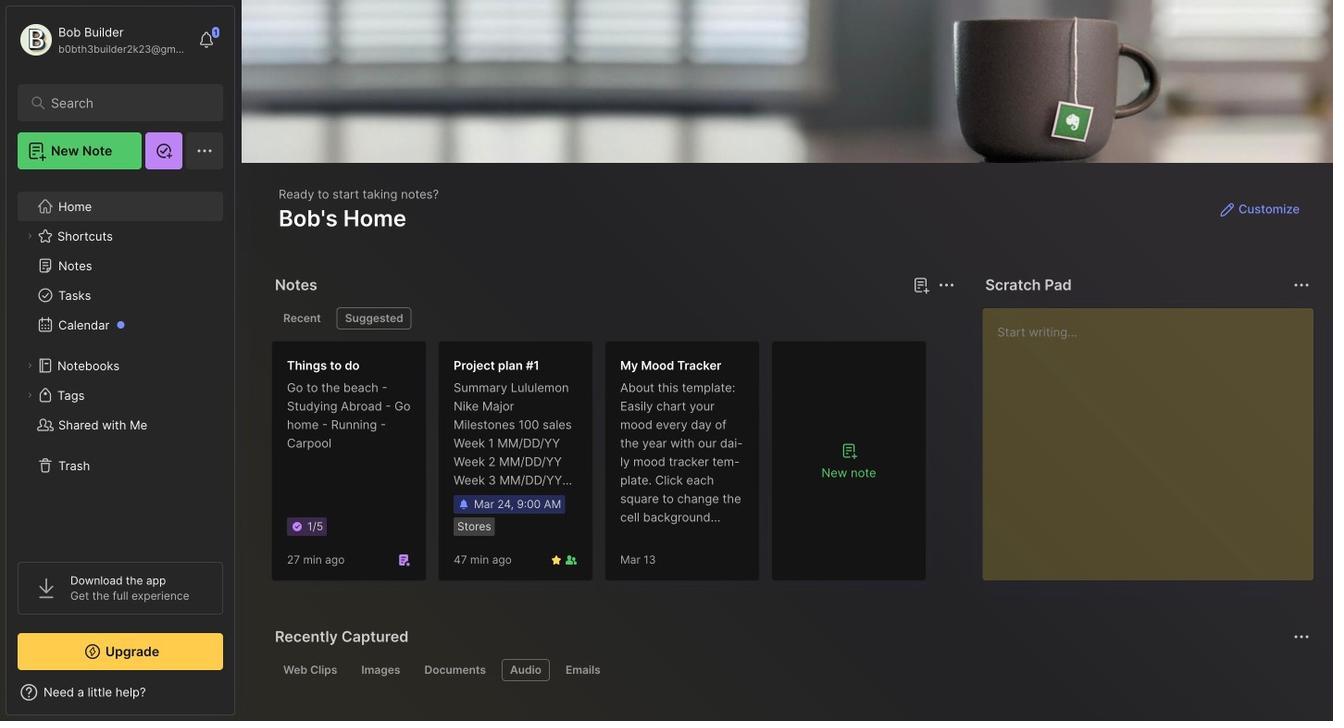 Task type: describe. For each thing, give the bounding box(es) containing it.
expand notebooks image
[[24, 360, 35, 371]]

2 tab list from the top
[[275, 659, 1307, 681]]

main element
[[0, 0, 241, 721]]

more actions image
[[1291, 274, 1313, 296]]

Account field
[[18, 21, 189, 58]]



Task type: vqa. For each thing, say whether or not it's contained in the screenshot.
the rightmost More actions field
yes



Task type: locate. For each thing, give the bounding box(es) containing it.
None search field
[[51, 92, 199, 114]]

2 more actions field from the left
[[1289, 272, 1315, 298]]

tab list
[[275, 307, 952, 330], [275, 659, 1307, 681]]

More actions field
[[934, 272, 960, 298], [1289, 272, 1315, 298]]

tree inside main element
[[6, 181, 234, 545]]

1 more actions field from the left
[[934, 272, 960, 298]]

0 vertical spatial tab list
[[275, 307, 952, 330]]

none search field inside main element
[[51, 92, 199, 114]]

Search text field
[[51, 94, 199, 112]]

0 horizontal spatial more actions field
[[934, 272, 960, 298]]

1 tab list from the top
[[275, 307, 952, 330]]

1 horizontal spatial more actions field
[[1289, 272, 1315, 298]]

expand tags image
[[24, 390, 35, 401]]

row group
[[271, 341, 938, 593]]

1 vertical spatial tab list
[[275, 659, 1307, 681]]

WHAT'S NEW field
[[6, 678, 234, 707]]

more actions image
[[935, 274, 958, 296]]

tree
[[6, 181, 234, 545]]

Start writing… text field
[[998, 308, 1313, 566]]

tab
[[275, 307, 329, 330], [337, 307, 412, 330], [275, 659, 346, 681], [353, 659, 409, 681], [416, 659, 494, 681], [502, 659, 550, 681], [557, 659, 609, 681]]

click to collapse image
[[234, 687, 248, 709]]



